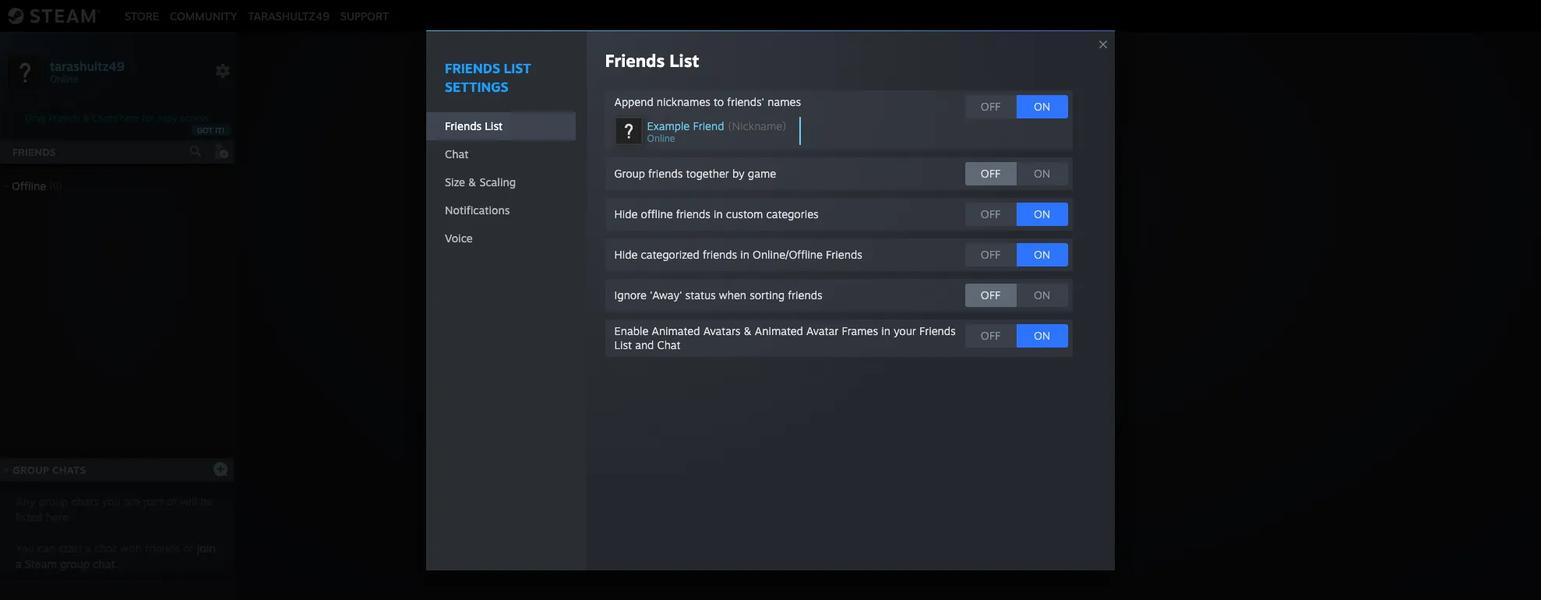 Task type: vqa. For each thing, say whether or not it's contained in the screenshot.
IN corresponding to custom
yes



Task type: describe. For each thing, give the bounding box(es) containing it.
0 vertical spatial or
[[865, 324, 877, 340]]

chats
[[71, 495, 99, 508]]

store link
[[119, 9, 164, 22]]

'away'
[[650, 288, 682, 301]]

community
[[170, 9, 237, 22]]

0 vertical spatial friends list
[[605, 49, 699, 71]]

ignore
[[615, 288, 647, 301]]

support link
[[335, 9, 395, 22]]

0 horizontal spatial chat
[[445, 147, 469, 160]]

group for group chats
[[13, 464, 49, 476]]

size
[[445, 175, 465, 188]]

(
[[728, 119, 732, 132]]

)
[[783, 119, 787, 132]]

for
[[142, 112, 154, 124]]

collapse chats list image
[[0, 467, 18, 473]]

group chats
[[13, 464, 86, 476]]

drag friends & chats here for easy access
[[25, 112, 209, 124]]

join
[[197, 542, 216, 555]]

1 animated from the left
[[652, 324, 700, 337]]

join a steam group chat.
[[16, 542, 216, 571]]

size & scaling
[[445, 175, 516, 188]]

& inside 'enable animated avatars & animated avatar frames in your friends list and chat'
[[744, 324, 752, 337]]

chat
[[95, 542, 117, 555]]

2 horizontal spatial chat
[[920, 324, 947, 340]]

can
[[38, 542, 56, 555]]

sorting
[[750, 288, 785, 301]]

off for categories
[[981, 207, 1001, 220]]

list inside "friends list settings"
[[504, 60, 531, 76]]

off for avatar
[[981, 329, 1001, 342]]

1 vertical spatial a
[[85, 542, 92, 555]]

friends inside "friends list settings"
[[445, 60, 500, 76]]

are
[[124, 495, 140, 508]]

avatar
[[807, 324, 839, 337]]

off for friends
[[981, 247, 1001, 261]]

0 horizontal spatial tarashultz49
[[50, 58, 125, 74]]

group friends together by game
[[615, 166, 776, 180]]

voice
[[445, 231, 473, 244]]

status
[[686, 288, 716, 301]]

hide offline friends in custom categories
[[615, 207, 819, 220]]

scaling
[[480, 175, 516, 188]]

settings
[[445, 78, 509, 95]]

any
[[16, 495, 35, 508]]

community link
[[164, 9, 243, 22]]

start!
[[966, 324, 997, 340]]

of
[[167, 495, 177, 508]]

manage friends list settings image
[[215, 63, 231, 79]]

online
[[647, 132, 676, 144]]

friends down drag
[[12, 146, 56, 158]]

append
[[615, 95, 654, 108]]

in for custom
[[714, 207, 723, 220]]

categories
[[767, 207, 819, 220]]

here
[[120, 112, 139, 124]]

frames
[[842, 324, 879, 337]]

append nicknames to friends' names
[[615, 95, 801, 108]]

easy
[[157, 112, 177, 124]]

any group chats you are part of will be listed here.
[[16, 495, 213, 524]]

1 vertical spatial friend
[[825, 324, 862, 340]]

tarashultz49 link
[[243, 9, 335, 22]]

friends list settings
[[445, 60, 531, 95]]

0 horizontal spatial &
[[83, 112, 90, 124]]

friends right with
[[145, 542, 180, 555]]

by
[[733, 166, 745, 180]]

example
[[647, 119, 690, 132]]

listed
[[16, 511, 43, 524]]

hide categorized friends in online/offline friends
[[615, 247, 863, 261]]

hide for hide categorized friends in online/offline friends
[[615, 247, 638, 261]]



Task type: locate. For each thing, give the bounding box(es) containing it.
0 vertical spatial tarashultz49
[[248, 9, 330, 22]]

animated
[[652, 324, 700, 337], [755, 324, 804, 337]]

hide up ignore
[[615, 247, 638, 261]]

0 vertical spatial group
[[39, 495, 68, 508]]

your
[[894, 324, 917, 337]]

off
[[981, 99, 1001, 113], [981, 166, 1001, 180], [981, 207, 1001, 220], [981, 247, 1001, 261], [981, 288, 1001, 301], [981, 329, 1001, 342]]

enable
[[615, 324, 649, 337]]

1 vertical spatial hide
[[615, 247, 638, 261]]

& left here
[[83, 112, 90, 124]]

2 animated from the left
[[755, 324, 804, 337]]

1 vertical spatial &
[[469, 175, 477, 188]]

0 horizontal spatial friends list
[[445, 119, 503, 132]]

friends down settings
[[445, 119, 482, 132]]

friends list up append
[[605, 49, 699, 71]]

1 vertical spatial group
[[60, 557, 90, 571]]

0 vertical spatial &
[[83, 112, 90, 124]]

0 horizontal spatial chats
[[52, 464, 86, 476]]

0 vertical spatial a
[[815, 324, 822, 340]]

chat right 'and'
[[658, 338, 681, 351]]

you
[[102, 495, 121, 508]]

group right frames
[[881, 324, 916, 340]]

list up settings
[[504, 60, 531, 76]]

in left custom
[[714, 207, 723, 220]]

1 vertical spatial friends list
[[445, 119, 503, 132]]

0 vertical spatial to
[[714, 95, 724, 108]]

friends right offline at the top left of page
[[676, 207, 711, 220]]

2 vertical spatial a
[[16, 557, 22, 571]]

friends up settings
[[445, 60, 500, 76]]

join a steam group chat. link
[[16, 542, 216, 571]]

you
[[16, 542, 34, 555]]

steam
[[25, 557, 57, 571]]

enable animated avatars & animated avatar frames in your friends list and chat
[[615, 324, 956, 351]]

names
[[768, 95, 801, 108]]

chat up size
[[445, 147, 469, 160]]

0 vertical spatial hide
[[615, 207, 638, 220]]

group
[[39, 495, 68, 508], [60, 557, 90, 571]]

6 off from the top
[[981, 329, 1001, 342]]

2 vertical spatial &
[[744, 324, 752, 337]]

friends right your
[[920, 324, 956, 337]]

group inside any group chats you are part of will be listed here.
[[39, 495, 68, 508]]

in for online/offline
[[741, 247, 750, 261]]

friends
[[605, 49, 665, 71], [445, 60, 500, 76], [49, 112, 80, 124], [445, 119, 482, 132], [12, 146, 56, 158], [826, 247, 863, 261], [920, 324, 956, 337]]

will
[[180, 495, 197, 508]]

chat
[[445, 147, 469, 160], [920, 324, 947, 340], [658, 338, 681, 351]]

1 vertical spatial tarashultz49
[[50, 58, 125, 74]]

4 off from the top
[[981, 247, 1001, 261]]

on for friends
[[1034, 288, 1051, 301]]

offline
[[641, 207, 673, 220]]

create a group chat image
[[213, 461, 228, 477]]

&
[[83, 112, 90, 124], [469, 175, 477, 188], [744, 324, 752, 337]]

chat right your
[[920, 324, 947, 340]]

nicknames
[[657, 95, 711, 108]]

1 horizontal spatial chat
[[658, 338, 681, 351]]

drag
[[25, 112, 46, 124]]

1 horizontal spatial animated
[[755, 324, 804, 337]]

friends right sorting
[[788, 288, 823, 301]]

and
[[635, 338, 654, 351]]

a
[[815, 324, 822, 340], [85, 542, 92, 555], [16, 557, 22, 571]]

1 vertical spatial group
[[881, 324, 916, 340]]

hide
[[615, 207, 638, 220], [615, 247, 638, 261]]

3 off from the top
[[981, 207, 1001, 220]]

friend inside example friend ( nickname ) online
[[693, 119, 725, 132]]

0 horizontal spatial in
[[714, 207, 723, 220]]

0 horizontal spatial or
[[183, 542, 194, 555]]

1 horizontal spatial chats
[[92, 112, 117, 124]]

chats up chats
[[52, 464, 86, 476]]

to left friends'
[[714, 95, 724, 108]]

or
[[865, 324, 877, 340], [183, 542, 194, 555]]

off for friends
[[981, 288, 1001, 301]]

2 hide from the top
[[615, 247, 638, 261]]

group down start
[[60, 557, 90, 571]]

in
[[714, 207, 723, 220], [741, 247, 750, 261], [882, 324, 891, 337]]

on for categories
[[1034, 207, 1051, 220]]

on
[[1034, 99, 1051, 113], [1034, 166, 1051, 180], [1034, 207, 1051, 220], [1034, 247, 1051, 261], [1034, 288, 1051, 301], [1034, 329, 1051, 342]]

store
[[125, 9, 159, 22]]

1 horizontal spatial friend
[[825, 324, 862, 340]]

0 horizontal spatial to
[[714, 95, 724, 108]]

with
[[120, 542, 142, 555]]

or left your
[[865, 324, 877, 340]]

to left start!
[[951, 324, 962, 340]]

0 vertical spatial group
[[615, 166, 645, 180]]

a right click
[[815, 324, 822, 340]]

a for friend
[[815, 324, 822, 340]]

animated down sorting
[[755, 324, 804, 337]]

on for friends
[[1034, 247, 1051, 261]]

part
[[143, 495, 164, 508]]

offline
[[12, 179, 46, 193]]

friends up ignore 'away' status when sorting friends
[[703, 247, 738, 261]]

hide for hide offline friends in custom categories
[[615, 207, 638, 220]]

tarashultz49 left support
[[248, 9, 330, 22]]

chat.
[[93, 557, 118, 571]]

2 vertical spatial in
[[882, 324, 891, 337]]

group up here.
[[39, 495, 68, 508]]

& right 'avatars'
[[744, 324, 752, 337]]

friend right click
[[825, 324, 862, 340]]

avatars
[[704, 324, 741, 337]]

chats left here
[[92, 112, 117, 124]]

friends list down settings
[[445, 119, 503, 132]]

1 horizontal spatial in
[[741, 247, 750, 261]]

list up nicknames
[[670, 49, 699, 71]]

1 hide from the top
[[615, 207, 638, 220]]

when
[[719, 288, 747, 301]]

friends'
[[728, 95, 765, 108]]

or left join
[[183, 542, 194, 555]]

6 on from the top
[[1034, 329, 1051, 342]]

friends inside 'enable animated avatars & animated avatar frames in your friends list and chat'
[[920, 324, 956, 337]]

5 off from the top
[[981, 288, 1001, 301]]

list down settings
[[485, 119, 503, 132]]

friends
[[649, 166, 683, 180], [676, 207, 711, 220], [703, 247, 738, 261], [788, 288, 823, 301], [145, 542, 180, 555]]

here.
[[46, 511, 72, 524]]

friends down online
[[649, 166, 683, 180]]

friends right drag
[[49, 112, 80, 124]]

friends up append
[[605, 49, 665, 71]]

0 horizontal spatial group
[[13, 464, 49, 476]]

animated up 'and'
[[652, 324, 700, 337]]

hide left offline at the top left of page
[[615, 207, 638, 220]]

friend
[[693, 119, 725, 132], [825, 324, 862, 340]]

1 vertical spatial chats
[[52, 464, 86, 476]]

0 vertical spatial in
[[714, 207, 723, 220]]

chats
[[92, 112, 117, 124], [52, 464, 86, 476]]

ignore 'away' status when sorting friends
[[615, 288, 823, 301]]

2 horizontal spatial in
[[882, 324, 891, 337]]

1 horizontal spatial group
[[615, 166, 645, 180]]

1 vertical spatial or
[[183, 542, 194, 555]]

friend left (
[[693, 119, 725, 132]]

support
[[341, 9, 389, 22]]

2 vertical spatial group
[[13, 464, 49, 476]]

nickname
[[732, 119, 783, 132]]

tarashultz49 up "drag friends & chats here for easy access"
[[50, 58, 125, 74]]

to
[[714, 95, 724, 108], [951, 324, 962, 340]]

1 vertical spatial in
[[741, 247, 750, 261]]

a for steam
[[16, 557, 22, 571]]

custom
[[726, 207, 763, 220]]

game
[[748, 166, 776, 180]]

1 horizontal spatial or
[[865, 324, 877, 340]]

group for group friends together by game
[[615, 166, 645, 180]]

access
[[180, 112, 209, 124]]

1 horizontal spatial tarashultz49
[[248, 9, 330, 22]]

2 horizontal spatial group
[[881, 324, 916, 340]]

in inside 'enable animated avatars & animated avatar frames in your friends list and chat'
[[882, 324, 891, 337]]

group up offline at the top left of page
[[615, 166, 645, 180]]

0 horizontal spatial a
[[16, 557, 22, 571]]

friends list
[[605, 49, 699, 71], [445, 119, 503, 132]]

together
[[686, 166, 730, 180]]

2 horizontal spatial a
[[815, 324, 822, 340]]

0 horizontal spatial animated
[[652, 324, 700, 337]]

list
[[670, 49, 699, 71], [504, 60, 531, 76], [485, 119, 503, 132], [615, 338, 632, 351]]

0 vertical spatial chats
[[92, 112, 117, 124]]

notifications
[[445, 203, 510, 216]]

friends right online/offline at the top
[[826, 247, 863, 261]]

in down custom
[[741, 247, 750, 261]]

group inside join a steam group chat.
[[60, 557, 90, 571]]

2 on from the top
[[1034, 166, 1051, 180]]

0 horizontal spatial friend
[[693, 119, 725, 132]]

click
[[784, 324, 811, 340]]

1 off from the top
[[981, 99, 1001, 113]]

1 on from the top
[[1034, 99, 1051, 113]]

click a friend or group chat to start!
[[784, 324, 997, 340]]

1 vertical spatial to
[[951, 324, 962, 340]]

start
[[59, 542, 82, 555]]

4 on from the top
[[1034, 247, 1051, 261]]

you can start a chat with friends or
[[16, 542, 197, 555]]

1 horizontal spatial &
[[469, 175, 477, 188]]

0 vertical spatial friend
[[693, 119, 725, 132]]

search my friends list image
[[189, 144, 203, 158]]

chat inside 'enable animated avatars & animated avatar frames in your friends list and chat'
[[658, 338, 681, 351]]

categorized
[[641, 247, 700, 261]]

example friend ( nickname ) online
[[647, 119, 787, 144]]

1 horizontal spatial friends list
[[605, 49, 699, 71]]

tarashultz49
[[248, 9, 330, 22], [50, 58, 125, 74]]

& right size
[[469, 175, 477, 188]]

on for avatar
[[1034, 329, 1051, 342]]

online/offline
[[753, 247, 823, 261]]

in left your
[[882, 324, 891, 337]]

1 horizontal spatial a
[[85, 542, 92, 555]]

5 on from the top
[[1034, 288, 1051, 301]]

a left chat
[[85, 542, 92, 555]]

a down you
[[16, 557, 22, 571]]

2 horizontal spatial &
[[744, 324, 752, 337]]

list down "enable"
[[615, 338, 632, 351]]

add a friend image
[[212, 143, 229, 160]]

list inside 'enable animated avatars & animated avatar frames in your friends list and chat'
[[615, 338, 632, 351]]

group
[[615, 166, 645, 180], [881, 324, 916, 340], [13, 464, 49, 476]]

3 on from the top
[[1034, 207, 1051, 220]]

2 off from the top
[[981, 166, 1001, 180]]

a inside join a steam group chat.
[[16, 557, 22, 571]]

be
[[200, 495, 213, 508]]

group up any
[[13, 464, 49, 476]]

1 horizontal spatial to
[[951, 324, 962, 340]]



